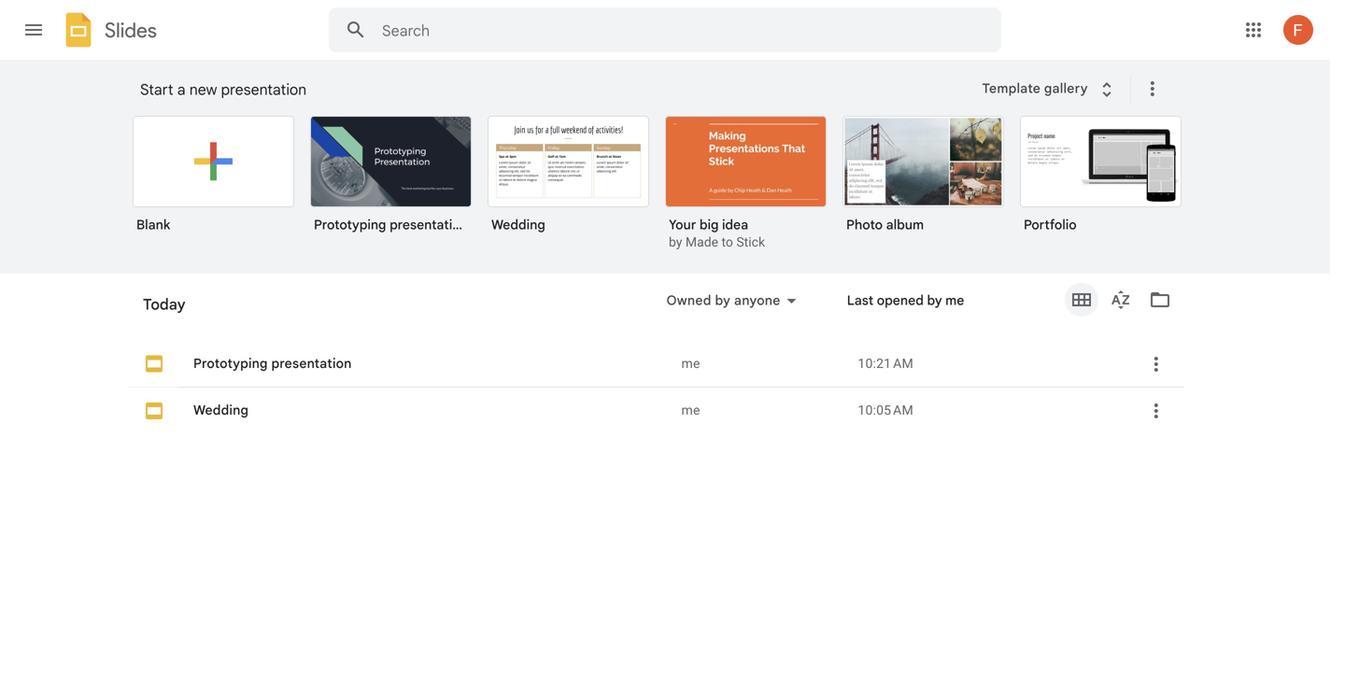 Task type: vqa. For each thing, say whether or not it's contained in the screenshot.
second 'Today' from the bottom of the page
yes



Task type: locate. For each thing, give the bounding box(es) containing it.
today inside heading
[[143, 295, 186, 314]]

start
[[140, 80, 173, 99]]

prototyping presentation for the bottom prototyping presentation option
[[193, 355, 352, 372]]

photo
[[846, 217, 883, 233]]

2 today from the top
[[143, 303, 180, 319]]

1 horizontal spatial opened
[[877, 292, 924, 309]]

0 vertical spatial prototyping presentation
[[314, 217, 468, 233]]

0 horizontal spatial wedding
[[193, 402, 249, 418]]

0 horizontal spatial prototyping
[[193, 355, 268, 372]]

wedding
[[491, 217, 545, 233], [193, 402, 249, 418]]

0 vertical spatial wedding option
[[488, 116, 649, 247]]

1 vertical spatial wedding option
[[128, 312, 1183, 692]]

None search field
[[329, 7, 1001, 52]]

me
[[945, 292, 964, 309], [830, 304, 849, 320], [681, 356, 700, 371], [681, 403, 700, 418]]

start a new presentation heading
[[140, 60, 970, 120]]

template gallery button
[[970, 72, 1130, 106]]

1 vertical spatial prototyping
[[193, 355, 268, 372]]

2 owned by me element from the top
[[681, 401, 843, 420]]

photo album
[[846, 217, 924, 233]]

anyone
[[734, 292, 780, 309]]

slides link
[[60, 11, 157, 52]]

last opened by me 10:05 am element
[[858, 401, 1116, 420]]

blank
[[136, 217, 170, 233]]

template
[[982, 80, 1041, 97]]

owned by me element inside prototyping presentation option
[[681, 354, 843, 373]]

0 vertical spatial presentation
[[221, 80, 307, 99]]

opened
[[877, 292, 924, 309], [761, 304, 808, 320]]

today
[[143, 295, 186, 314], [143, 303, 180, 319]]

0 vertical spatial prototyping
[[314, 217, 386, 233]]

made to stick link
[[685, 234, 765, 250]]

1 owned by me element from the top
[[681, 354, 843, 373]]

1 vertical spatial owned by me element
[[681, 401, 843, 420]]

1 vertical spatial wedding
[[193, 402, 249, 418]]

owned by me element
[[681, 354, 843, 373], [681, 401, 843, 420]]

0 vertical spatial owned by me element
[[681, 354, 843, 373]]

list box containing blank
[[133, 112, 1207, 275]]

opened up the 10:21 am at the bottom of page
[[877, 292, 924, 309]]

made
[[685, 234, 718, 250]]

prototyping presentation
[[314, 217, 468, 233], [193, 355, 352, 372]]

0 horizontal spatial last
[[731, 304, 758, 320]]

last
[[847, 292, 874, 309], [731, 304, 758, 320]]

last up the 10:21 am at the bottom of page
[[847, 292, 874, 309]]

prototyping
[[314, 217, 386, 233], [193, 355, 268, 372]]

photo album option
[[842, 116, 1004, 247]]

prototyping presentation option
[[310, 116, 472, 247], [128, 265, 1183, 692]]

by right owned
[[715, 292, 731, 309]]

last opened by me up the 10:21 am at the bottom of page
[[847, 292, 964, 309]]

your big idea option
[[665, 116, 827, 252]]

owned by anyone
[[666, 292, 780, 309]]

0 vertical spatial wedding
[[491, 217, 545, 233]]

presentation
[[221, 80, 307, 99], [390, 217, 468, 233], [271, 355, 352, 372]]

list box
[[133, 112, 1207, 275], [128, 265, 1183, 692]]

opened down stick at the top right of page
[[761, 304, 808, 320]]

owned
[[666, 292, 711, 309]]

last right owned
[[731, 304, 758, 320]]

1 today from the top
[[143, 295, 186, 314]]

1 vertical spatial presentation
[[390, 217, 468, 233]]

stick
[[736, 234, 765, 250]]

10:21 am
[[858, 356, 913, 371]]

1 vertical spatial prototyping presentation
[[193, 355, 352, 372]]

portfolio option
[[1020, 116, 1182, 247]]

prototyping presentation for prototyping presentation option to the top
[[314, 217, 468, 233]]

1 horizontal spatial prototyping
[[314, 217, 386, 233]]

by down your
[[669, 234, 682, 250]]

2 vertical spatial presentation
[[271, 355, 352, 372]]

by up last opened by me 10:21 am element on the bottom of page
[[927, 292, 942, 309]]

blank option
[[133, 116, 294, 247]]

slides
[[105, 18, 157, 42]]

last opened by me
[[847, 292, 964, 309], [731, 304, 849, 320]]

by
[[669, 234, 682, 250], [715, 292, 731, 309], [927, 292, 942, 309], [811, 304, 826, 320]]

your
[[669, 217, 696, 233]]

wedding option
[[488, 116, 649, 247], [128, 312, 1183, 692]]



Task type: describe. For each thing, give the bounding box(es) containing it.
start a new presentation
[[140, 80, 307, 99]]

portfolio
[[1024, 217, 1077, 233]]

idea
[[722, 217, 748, 233]]

big
[[699, 217, 719, 233]]

1 vertical spatial prototyping presentation option
[[128, 265, 1183, 692]]

10:05 am
[[858, 403, 913, 418]]

today for prototyping presentation
[[143, 303, 180, 319]]

by inside popup button
[[715, 292, 731, 309]]

Search bar text field
[[382, 21, 955, 40]]

presentation for the bottom prototyping presentation option
[[271, 355, 352, 372]]

0 vertical spatial prototyping presentation option
[[310, 116, 472, 247]]

more actions. image
[[1137, 78, 1164, 100]]

presentation for prototyping presentation option to the top
[[390, 217, 468, 233]]

owned by anyone button
[[654, 290, 808, 312]]

search image
[[337, 11, 375, 49]]

main menu image
[[22, 19, 45, 41]]

to
[[722, 234, 733, 250]]

1 horizontal spatial last
[[847, 292, 874, 309]]

list box containing prototyping presentation
[[128, 265, 1183, 692]]

owned by me element for prototyping presentation
[[681, 354, 843, 373]]

prototyping for the bottom prototyping presentation option
[[193, 355, 268, 372]]

a
[[177, 80, 185, 99]]

new
[[189, 80, 217, 99]]

prototyping for prototyping presentation option to the top
[[314, 217, 386, 233]]

0 horizontal spatial opened
[[761, 304, 808, 320]]

today for last opened by me
[[143, 295, 186, 314]]

by right anyone
[[811, 304, 826, 320]]

owned by me element for wedding
[[681, 401, 843, 420]]

last opened by me 10:21 am element
[[858, 354, 1116, 373]]

your big idea by made to stick
[[669, 217, 765, 250]]

today heading
[[128, 274, 626, 333]]

last opened by me down stick at the top right of page
[[731, 304, 849, 320]]

presentation inside the start a new presentation heading
[[221, 80, 307, 99]]

album
[[886, 217, 924, 233]]

1 horizontal spatial wedding
[[491, 217, 545, 233]]

template gallery
[[982, 80, 1088, 97]]

gallery
[[1044, 80, 1088, 97]]

by inside your big idea by made to stick
[[669, 234, 682, 250]]



